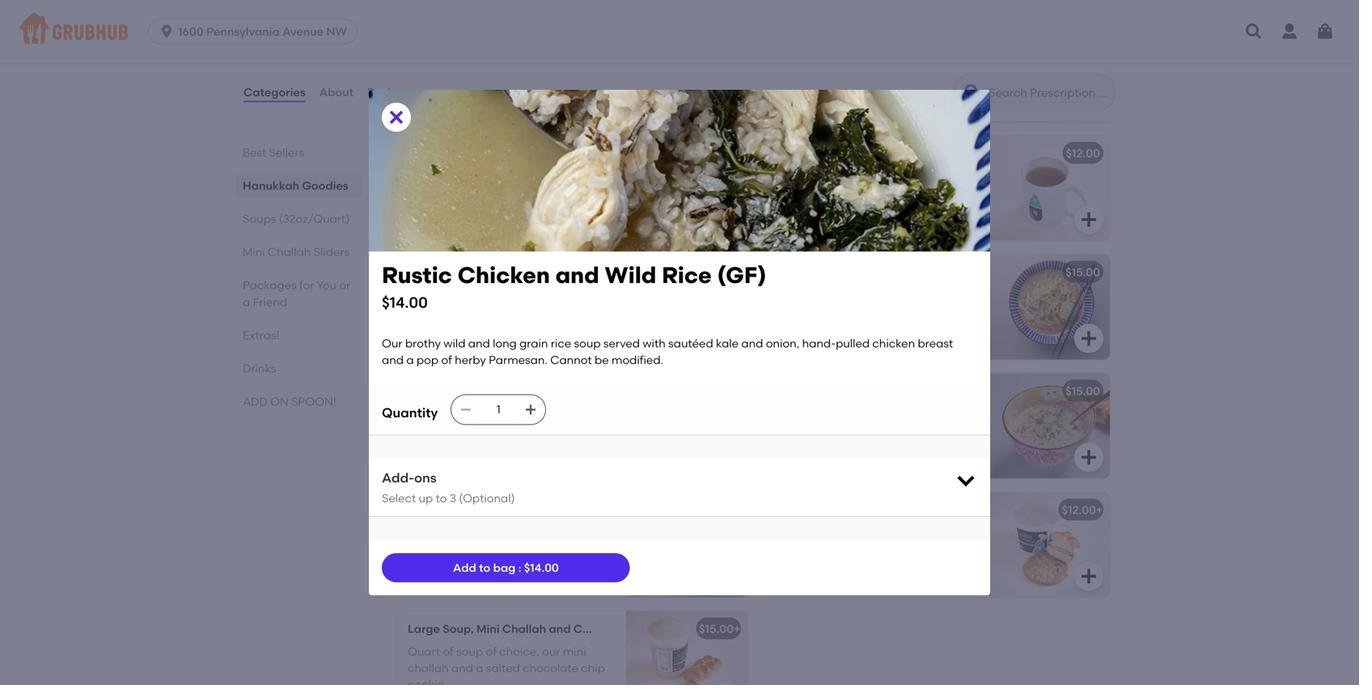 Task type: vqa. For each thing, say whether or not it's contained in the screenshot.
onion,
yes



Task type: locate. For each thing, give the bounding box(es) containing it.
$15.00 inside button
[[1066, 265, 1101, 279]]

small soup, slider and cookie combo
[[770, 503, 980, 517]]

quart up challah
[[408, 645, 440, 659]]

rice inside 'rustic chicken and wild rice (gf) $14.00'
[[662, 262, 712, 289]]

1 vertical spatial sauteed
[[795, 100, 840, 113]]

a left golden
[[466, 67, 474, 80]]

with
[[871, 50, 894, 64], [448, 83, 471, 97], [861, 83, 884, 97], [452, 186, 475, 199], [643, 337, 666, 351], [476, 424, 499, 437]]

1 vertical spatial cookie
[[574, 622, 613, 636]]

wild inside 'rustic chicken and wild rice (gf) $14.00'
[[605, 262, 657, 289]]

modified.
[[612, 353, 664, 367], [469, 473, 521, 487]]

1 served from the left
[[408, 83, 446, 97]]

and inside the this soup is made with ingredients that help cure a hangover, we promise! served with pulled chicken and sauteed veggies.
[[770, 100, 792, 113]]

cold/frozen
[[408, 503, 478, 517]]

friend
[[253, 295, 287, 309]]

a
[[770, 169, 779, 183]]

soup, right large
[[443, 622, 474, 636]]

flavor left from
[[877, 186, 908, 199]]

hand- up creamy pot pie
[[802, 337, 836, 351]]

of up salted
[[486, 645, 497, 659]]

our up chocolate at the left of the page
[[542, 645, 560, 659]]

not
[[408, 50, 428, 64]]

0 vertical spatial parmesan.
[[489, 353, 548, 367]]

0 vertical spatial is
[[824, 50, 833, 64]]

nw
[[326, 25, 347, 38]]

1 sipping from the left
[[517, 169, 557, 183]]

1 horizontal spatial rice
[[577, 407, 597, 421]]

bone for and
[[456, 146, 484, 160]]

$14.00 for pho-in-one (gf)
[[703, 265, 738, 279]]

0 vertical spatial cookie
[[897, 503, 936, 517]]

rustic inside 'rustic chicken and wild rice (gf) $14.00'
[[382, 262, 452, 289]]

svg image for vegan bone broth
[[1080, 210, 1099, 229]]

broth up vegan
[[840, 146, 870, 160]]

of
[[441, 353, 452, 367], [467, 456, 478, 470], [516, 503, 527, 517], [474, 526, 485, 540], [443, 645, 454, 659], [486, 645, 497, 659]]

1 vertical spatial veggies.
[[842, 100, 888, 113]]

this inside this rich and roasty sipping broth is packed with vitamins and minerals. we call it our superbroth!
[[408, 169, 430, 183]]

0 vertical spatial challah
[[268, 245, 311, 259]]

soup left choice,
[[457, 645, 483, 659]]

choice
[[435, 526, 472, 540]]

rich up packed
[[432, 169, 453, 183]]

1 vertical spatial this
[[408, 169, 430, 183]]

rustic up quantity on the bottom of the page
[[408, 384, 442, 398]]

soup, for large
[[443, 622, 474, 636]]

0 vertical spatial veggies.
[[522, 83, 567, 97]]

bone for vegan
[[809, 146, 837, 160]]

mini down "soups"
[[243, 245, 265, 259]]

1 horizontal spatial modified.
[[612, 353, 664, 367]]

wild up rustic chicken and wild rice (gf)
[[444, 337, 466, 351]]

served down not
[[408, 83, 446, 97]]

1 vertical spatial that
[[941, 169, 963, 183]]

1 vertical spatial flavor
[[877, 186, 908, 199]]

served
[[604, 337, 640, 351], [437, 424, 474, 437]]

may
[[468, 543, 492, 556]]

a left friend
[[243, 295, 250, 309]]

soups
[[509, 526, 541, 540]]

1 bone from the left
[[456, 146, 484, 160]]

1 horizontal spatial wild
[[605, 262, 657, 289]]

$13.00 +
[[699, 503, 741, 517]]

be up golden
[[500, 50, 514, 64]]

large soup, mini challah and cookie combo image
[[626, 611, 748, 685]]

wild down rustic chicken and wild rice (gf)
[[470, 407, 492, 421]]

this rich and roasty sipping broth is packed with vitamins and minerals. we call it our superbroth!
[[408, 169, 601, 216]]

rustic for rustic chicken and wild rice (gf) $14.00
[[382, 262, 452, 289]]

a down made
[[850, 67, 857, 80]]

be up 3
[[452, 473, 466, 487]]

veggies. down hangover,
[[842, 100, 888, 113]]

small soup, slider and cookie combo image
[[989, 492, 1110, 597]]

chicken inside 'rustic chicken and wild rice (gf) $14.00'
[[458, 262, 550, 289]]

this up promise!
[[770, 50, 792, 64]]

quart
[[480, 503, 513, 517], [408, 645, 440, 659]]

delicious
[[517, 67, 566, 80]]

(32oz/quart)
[[279, 212, 350, 226]]

svg image for creamy pot pie
[[1080, 448, 1099, 467]]

mini up choice,
[[477, 622, 500, 636]]

0 horizontal spatial sipping
[[517, 169, 557, 183]]

and inside a flavorful vegan sipping broth that gets its rich umami flavor from mushrooms, ginger and turmeric.
[[879, 202, 900, 216]]

onion, up creamy
[[766, 337, 800, 351]]

rich
[[432, 169, 453, 183], [812, 186, 833, 199]]

grain
[[520, 337, 548, 351], [546, 407, 574, 421]]

our right it
[[460, 202, 479, 216]]

it
[[451, 202, 458, 216]]

2 served from the left
[[820, 83, 858, 97]]

brothy left input item quantity number field
[[431, 407, 467, 421]]

that up promise!
[[770, 67, 793, 80]]

0 horizontal spatial combo
[[616, 622, 657, 636]]

chip
[[581, 662, 605, 675]]

pop right "ons"
[[443, 456, 465, 470]]

wild
[[444, 337, 466, 351], [470, 407, 492, 421]]

herby
[[455, 353, 486, 367], [481, 456, 512, 470]]

1 vertical spatial our
[[408, 407, 428, 421]]

in-
[[434, 265, 449, 279]]

1 vertical spatial mini
[[477, 622, 500, 636]]

mushrooms,
[[770, 202, 838, 216]]

2 broth from the left
[[908, 169, 938, 183]]

to up golden
[[486, 50, 497, 64]]

this up packed
[[408, 169, 430, 183]]

1 horizontal spatial bone
[[809, 146, 837, 160]]

soup, right small
[[804, 503, 835, 517]]

2 sipping from the left
[[865, 169, 905, 183]]

a inside quart of soup of choice, our mini challah and a salted chocolate chip cookie.
[[476, 662, 483, 675]]

pulled inside the this soup is made with ingredients that help cure a hangover, we promise! served with pulled chicken and sauteed veggies.
[[887, 83, 921, 97]]

$14.00 for rustic chicken and wild rice (gf)
[[703, 384, 738, 398]]

sauteed inside the this soup is made with ingredients that help cure a hangover, we promise! served with pulled chicken and sauteed veggies.
[[795, 100, 840, 113]]

1 vertical spatial $15.00
[[1066, 384, 1101, 398]]

cookie right slider
[[897, 503, 936, 517]]

+ for $12.00
[[1097, 503, 1103, 517]]

1 horizontal spatial broth
[[840, 146, 870, 160]]

cannot
[[550, 353, 592, 367], [408, 473, 450, 487]]

hand-
[[802, 337, 836, 351], [444, 440, 478, 454]]

soup up "help"
[[795, 50, 822, 64]]

a right not
[[431, 50, 438, 64]]

pie
[[839, 384, 856, 398]]

this inside the this soup is made with ingredients that help cure a hangover, we promise! served with pulled chicken and sauteed veggies.
[[770, 50, 792, 64]]

a
[[431, 50, 438, 64], [466, 67, 474, 80], [850, 67, 857, 80], [243, 295, 250, 309], [407, 353, 414, 367], [432, 456, 440, 470], [476, 662, 483, 675]]

soup inside the this soup is made with ingredients that help cure a hangover, we promise! served with pulled chicken and sauteed veggies.
[[795, 50, 822, 64]]

broth up from
[[908, 169, 938, 183]]

0 vertical spatial $15.00
[[1066, 265, 1101, 279]]

chicken bone broth image
[[626, 135, 748, 241]]

0 vertical spatial combo
[[939, 503, 980, 517]]

creamy pot pie image
[[989, 373, 1110, 479]]

veggies.
[[522, 83, 567, 97], [842, 100, 888, 113]]

0 vertical spatial to
[[486, 50, 497, 64]]

0 vertical spatial rustic
[[382, 262, 452, 289]]

pho-in-one (gf) image
[[626, 254, 748, 360]]

svg image for small soup, slider and cookie combo
[[1080, 567, 1099, 586]]

served down the cure
[[820, 83, 858, 97]]

$14.00 inside 'rustic chicken and wild rice (gf) $14.00'
[[382, 294, 428, 312]]

our up "ons"
[[408, 407, 428, 421]]

1 horizontal spatial our
[[488, 526, 506, 540]]

sauteed inside not a chicken to be found...rich flavor and a golden delicious broth. served with sauteed veggies.
[[474, 83, 519, 97]]

0 horizontal spatial modified.
[[469, 473, 521, 487]]

+ for $15.00
[[734, 622, 741, 636]]

a up up
[[432, 456, 440, 470]]

broth up 'roasty'
[[487, 146, 517, 160]]

1 horizontal spatial mini
[[477, 622, 500, 636]]

1 vertical spatial is
[[592, 169, 601, 183]]

0 horizontal spatial rice
[[546, 384, 570, 398]]

be
[[500, 50, 514, 64], [595, 353, 609, 367], [452, 473, 466, 487]]

sautéed
[[669, 337, 713, 351], [502, 424, 547, 437]]

chicken for rustic chicken and wild rice (gf)
[[445, 384, 491, 398]]

0 horizontal spatial mini
[[243, 245, 265, 259]]

sipping inside a flavorful vegan sipping broth that gets its rich umami flavor from mushrooms, ginger and turmeric.
[[865, 169, 905, 183]]

1 horizontal spatial served
[[820, 83, 858, 97]]

challah down the soups (32oz/quart) at the left of the page
[[268, 245, 311, 259]]

our brothy wild and long grain rice soup served with sautéed kale and onion, hand-pulled chicken breast and a pop of herby parmesan. cannot be modified. up rustic chicken and wild rice (gf) image
[[382, 337, 956, 367]]

flavor
[[408, 67, 439, 80], [877, 186, 908, 199]]

choice,
[[500, 645, 539, 659]]

1 vertical spatial soup,
[[443, 622, 474, 636]]

breast
[[918, 337, 953, 351], [560, 440, 595, 454]]

golden
[[476, 67, 515, 80]]

our
[[382, 337, 403, 351], [408, 407, 428, 421]]

flavor inside not a chicken to be found...rich flavor and a golden delicious broth. served with sauteed veggies.
[[408, 67, 439, 80]]

1 horizontal spatial wild
[[470, 407, 492, 421]]

svg image
[[1245, 22, 1264, 41], [1316, 22, 1335, 41], [159, 23, 175, 40], [717, 91, 736, 110], [387, 108, 406, 127], [717, 210, 736, 229], [1080, 329, 1099, 348], [460, 403, 473, 416], [717, 448, 736, 467], [955, 469, 978, 491]]

best sellers
[[243, 146, 304, 159]]

sauteed
[[474, 83, 519, 97], [795, 100, 840, 113]]

0 horizontal spatial long
[[493, 337, 517, 351]]

that inside a flavorful vegan sipping broth that gets its rich umami flavor from mushrooms, ginger and turmeric.
[[941, 169, 963, 183]]

salted
[[486, 662, 520, 675]]

0 horizontal spatial sauteed
[[474, 83, 519, 97]]

long right input item quantity number field
[[519, 407, 543, 421]]

grain up rustic chicken and wild rice (gf)
[[520, 337, 548, 351]]

parmesan.
[[489, 353, 548, 367], [515, 456, 574, 470]]

soup inside quart of soup of choice, our mini challah and a salted chocolate chip cookie.
[[457, 645, 483, 659]]

1 vertical spatial cannot
[[408, 473, 450, 487]]

is up minerals.
[[592, 169, 601, 183]]

brothy up quantity on the bottom of the page
[[405, 337, 441, 351]]

1 vertical spatial grain
[[546, 407, 574, 421]]

rustic chicken and wild rice (gf)
[[408, 384, 597, 398]]

0 vertical spatial our
[[460, 202, 479, 216]]

soup
[[795, 50, 822, 64], [574, 337, 601, 351], [408, 424, 435, 437], [457, 645, 483, 659]]

we
[[917, 67, 933, 80]]

cookie.
[[408, 678, 447, 685]]

0 horizontal spatial rich
[[432, 169, 453, 183]]

with inside not a chicken to be found...rich flavor and a golden delicious broth. served with sauteed veggies.
[[448, 83, 471, 97]]

1 horizontal spatial our
[[408, 407, 428, 421]]

to left 3
[[436, 491, 447, 505]]

rich right its
[[812, 186, 833, 199]]

pulled down hangover,
[[887, 83, 921, 97]]

1 horizontal spatial rice
[[662, 262, 712, 289]]

cookie up "mini"
[[574, 622, 613, 636]]

1 horizontal spatial that
[[941, 169, 963, 183]]

0 vertical spatial pop
[[417, 353, 439, 367]]

goodies
[[302, 179, 349, 193]]

sauteed down promise!
[[795, 100, 840, 113]]

0 horizontal spatial bone
[[456, 146, 484, 160]]

1 horizontal spatial kale
[[716, 337, 739, 351]]

1 horizontal spatial hand-
[[802, 337, 836, 351]]

cannot down 'rustic chicken and wild rice (gf) $14.00' at top
[[550, 353, 592, 367]]

is inside the this soup is made with ingredients that help cure a hangover, we promise! served with pulled chicken and sauteed veggies.
[[824, 50, 833, 64]]

1 horizontal spatial this
[[770, 50, 792, 64]]

0 vertical spatial quart
[[480, 503, 513, 517]]

1 vertical spatial $12.00
[[1062, 503, 1097, 517]]

$13.00
[[699, 503, 734, 517]]

herby up rustic chicken and wild rice (gf)
[[455, 353, 486, 367]]

of up rustic chicken and wild rice (gf)
[[441, 353, 452, 367]]

sipping inside this rich and roasty sipping broth is packed with vitamins and minerals. we call it our superbroth!
[[517, 169, 557, 183]]

packages
[[243, 278, 297, 292]]

our up arrive
[[488, 526, 506, 540]]

parmesan. up soup
[[515, 456, 574, 470]]

sauteed down golden
[[474, 83, 519, 97]]

broth
[[560, 169, 590, 183], [908, 169, 938, 183]]

mini
[[563, 645, 586, 659]]

chicken
[[441, 50, 483, 64], [923, 83, 966, 97], [873, 337, 915, 351], [514, 440, 557, 454]]

1 horizontal spatial be
[[500, 50, 514, 64]]

to down may on the bottom left of the page
[[479, 561, 491, 575]]

for
[[299, 278, 314, 292]]

served down 'rustic chicken and wild rice (gf) $14.00' at top
[[604, 337, 640, 351]]

0 vertical spatial wild
[[605, 262, 657, 289]]

3
[[450, 491, 456, 505]]

1 vertical spatial chicken
[[458, 262, 550, 289]]

wild
[[605, 262, 657, 289], [518, 384, 543, 398]]

:
[[518, 561, 522, 575]]

0 vertical spatial breast
[[918, 337, 953, 351]]

brothy
[[405, 337, 441, 351], [431, 407, 467, 421]]

kale
[[716, 337, 739, 351], [550, 424, 573, 437]]

2 vertical spatial our
[[542, 645, 560, 659]]

1 vertical spatial hand-
[[444, 440, 478, 454]]

0 vertical spatial soup,
[[804, 503, 835, 517]]

pulled up pie
[[836, 337, 870, 351]]

2 vertical spatial pulled
[[478, 440, 512, 454]]

cannot up up
[[408, 473, 450, 487]]

0 horizontal spatial our
[[382, 337, 403, 351]]

0 horizontal spatial our
[[460, 202, 479, 216]]

of up may on the bottom left of the page
[[474, 526, 485, 540]]

0 vertical spatial our brothy wild and long grain rice soup served with sautéed kale and onion, hand-pulled chicken breast and a pop of herby parmesan. cannot be modified.
[[382, 337, 956, 367]]

our brothy wild and long grain rice soup served with sautéed kale and onion, hand-pulled chicken breast and a pop of herby parmesan. cannot be modified. up (optional)
[[408, 407, 597, 487]]

parmesan. up rustic chicken and wild rice (gf)
[[489, 353, 548, 367]]

be inside not a chicken to be found...rich flavor and a golden delicious broth. served with sauteed veggies.
[[500, 50, 514, 64]]

pop up quantity on the bottom of the page
[[417, 353, 439, 367]]

be down 'rustic chicken and wild rice (gf) $14.00' at top
[[595, 353, 609, 367]]

1 horizontal spatial quart
[[480, 503, 513, 517]]

0 vertical spatial flavor
[[408, 67, 439, 80]]

0 vertical spatial wild
[[444, 337, 466, 351]]

2 broth from the left
[[840, 146, 870, 160]]

flavor down not
[[408, 67, 439, 80]]

our up quantity on the bottom of the page
[[382, 337, 403, 351]]

$12.00
[[1066, 146, 1101, 160], [1062, 503, 1097, 517]]

veggies. down delicious
[[522, 83, 567, 97]]

you
[[317, 278, 337, 292]]

drinks
[[243, 362, 276, 375]]

$12.00 for $12.00 +
[[1062, 503, 1097, 517]]

1 horizontal spatial long
[[519, 407, 543, 421]]

(gf) for rustic chicken and wild rice (gf)
[[573, 384, 597, 398]]

wild for rustic chicken and wild rice (gf) $14.00
[[605, 262, 657, 289]]

1 horizontal spatial broth
[[908, 169, 938, 183]]

1 horizontal spatial is
[[824, 50, 833, 64]]

broth inside a flavorful vegan sipping broth that gets its rich umami flavor from mushrooms, ginger and turmeric.
[[908, 169, 938, 183]]

(gf) inside 'rustic chicken and wild rice (gf) $14.00'
[[717, 262, 767, 289]]

pulled down input item quantity number field
[[478, 440, 512, 454]]

long up rustic chicken and wild rice (gf)
[[493, 337, 517, 351]]

svg image
[[1080, 91, 1099, 110], [1080, 210, 1099, 229], [717, 329, 736, 348], [525, 403, 538, 416], [1080, 448, 1099, 467], [1080, 567, 1099, 586]]

chicken inside not a chicken to be found...rich flavor and a golden delicious broth. served with sauteed veggies.
[[441, 50, 483, 64]]

1 horizontal spatial challah
[[502, 622, 546, 636]]

1 horizontal spatial sautéed
[[669, 337, 713, 351]]

ingredients
[[896, 50, 958, 64]]

rustic
[[382, 262, 452, 289], [408, 384, 442, 398]]

1 horizontal spatial cookie
[[897, 503, 936, 517]]

pho-in-one (gf)
[[408, 265, 499, 279]]

to inside not a chicken to be found...rich flavor and a golden delicious broth. served with sauteed veggies.
[[486, 50, 497, 64]]

1 horizontal spatial sipping
[[865, 169, 905, 183]]

chocolate
[[523, 662, 579, 675]]

psa:
[[408, 543, 433, 556]]

to inside add-ons select up to 3 (optional)
[[436, 491, 447, 505]]

onion, up "ons"
[[408, 440, 441, 454]]

rice
[[662, 262, 712, 289], [546, 384, 570, 398]]

bone up 'roasty'
[[456, 146, 484, 160]]

pulled
[[887, 83, 921, 97], [836, 337, 870, 351], [478, 440, 512, 454]]

2 bone from the left
[[809, 146, 837, 160]]

to
[[486, 50, 497, 64], [436, 491, 447, 505], [479, 561, 491, 575]]

of up challah
[[443, 645, 454, 659]]

a left salted
[[476, 662, 483, 675]]

bone up flavorful
[[809, 146, 837, 160]]

arrive
[[495, 543, 526, 556]]

hand- up add-ons select up to 3 (optional) at the bottom left of the page
[[444, 440, 478, 454]]

is up the cure
[[824, 50, 833, 64]]

0 horizontal spatial is
[[592, 169, 601, 183]]

quart up your choice of our soups sent frozen. psa: some may arrive frozen!
[[480, 503, 513, 517]]

search icon image
[[963, 83, 982, 102]]

your choice of our soups sent frozen. psa: some may arrive frozen!
[[408, 526, 606, 556]]

chicken for rustic chicken and wild rice (gf) $14.00
[[458, 262, 550, 289]]

1 horizontal spatial pulled
[[836, 337, 870, 351]]

soup, for small
[[804, 503, 835, 517]]

vegan bone broth image
[[989, 135, 1110, 241]]

0 horizontal spatial this
[[408, 169, 430, 183]]

served left input item quantity number field
[[437, 424, 474, 437]]

0 horizontal spatial broth
[[560, 169, 590, 183]]

(gf) for rustic chicken and wild rice (gf) $14.00
[[717, 262, 767, 289]]

1 horizontal spatial veggies.
[[842, 100, 888, 113]]

1 broth from the left
[[487, 146, 517, 160]]

sent
[[544, 526, 567, 540]]

broth up minerals.
[[560, 169, 590, 183]]

sipping up superbroth!
[[517, 169, 557, 183]]

rustic down we
[[382, 262, 452, 289]]

frozen.
[[570, 526, 606, 540]]

1 vertical spatial pulled
[[836, 337, 870, 351]]

2 vertical spatial chicken
[[445, 384, 491, 398]]

cold/frozen quart of soup image
[[626, 492, 748, 597]]

that up turmeric.
[[941, 169, 963, 183]]

svg image for pho-in-one (gf)
[[717, 329, 736, 348]]

herby up (optional)
[[481, 456, 512, 470]]

0 vertical spatial this
[[770, 50, 792, 64]]

challah up choice,
[[502, 622, 546, 636]]

2 horizontal spatial our
[[542, 645, 560, 659]]

sipping up umami
[[865, 169, 905, 183]]

veggies. inside the this soup is made with ingredients that help cure a hangover, we promise! served with pulled chicken and sauteed veggies.
[[842, 100, 888, 113]]

veggies. inside not a chicken to be found...rich flavor and a golden delicious broth. served with sauteed veggies.
[[522, 83, 567, 97]]

1 broth from the left
[[560, 169, 590, 183]]

grain right input item quantity number field
[[546, 407, 574, 421]]



Task type: describe. For each thing, give the bounding box(es) containing it.
ramen(ish) image
[[989, 254, 1110, 360]]

1 vertical spatial combo
[[616, 622, 657, 636]]

Input item quantity number field
[[481, 395, 516, 424]]

some
[[435, 543, 465, 556]]

ons
[[414, 470, 437, 486]]

and inside not a chicken to be found...rich flavor and a golden delicious broth. served with sauteed veggies.
[[442, 67, 463, 80]]

we
[[408, 202, 426, 216]]

rice for rustic chicken and wild rice (gf)
[[546, 384, 570, 398]]

select
[[382, 491, 416, 505]]

$15.00 for pho-in-one (gf)
[[1066, 265, 1101, 279]]

0 vertical spatial brothy
[[405, 337, 441, 351]]

spoon!
[[291, 395, 336, 409]]

quart inside quart of soup of choice, our mini challah and a salted chocolate chip cookie.
[[408, 645, 440, 659]]

0 vertical spatial grain
[[520, 337, 548, 351]]

flavor inside a flavorful vegan sipping broth that gets its rich umami flavor from mushrooms, ginger and turmeric.
[[877, 186, 908, 199]]

0 vertical spatial mini
[[243, 245, 265, 259]]

minerals.
[[551, 186, 601, 199]]

0 horizontal spatial onion,
[[408, 440, 441, 454]]

about button
[[319, 63, 355, 121]]

large soup, mini challah and cookie combo
[[408, 622, 657, 636]]

this soup is made with ingredients that help cure a hangover, we promise! served with pulled chicken and sauteed veggies. button
[[761, 16, 1110, 122]]

small
[[770, 503, 801, 517]]

categories button
[[243, 63, 306, 121]]

up
[[419, 491, 433, 505]]

$14.00 for chicken bone broth
[[703, 146, 738, 160]]

from
[[911, 186, 936, 199]]

and inside 'rustic chicken and wild rice (gf) $14.00'
[[556, 262, 599, 289]]

sliders
[[314, 245, 350, 259]]

0 vertical spatial kale
[[716, 337, 739, 351]]

1 vertical spatial sautéed
[[502, 424, 547, 437]]

reviews button
[[367, 63, 413, 121]]

one
[[449, 265, 472, 279]]

promise!
[[770, 83, 818, 97]]

call
[[428, 202, 448, 216]]

avenue
[[283, 25, 324, 38]]

0 horizontal spatial cannot
[[408, 473, 450, 487]]

add-
[[382, 470, 414, 486]]

add
[[453, 561, 476, 575]]

0 vertical spatial served
[[604, 337, 640, 351]]

rustic chicken and wild rice (gf) $14.00
[[382, 262, 767, 312]]

soup down quantity on the bottom of the page
[[408, 424, 435, 437]]

soups (32oz/quart)
[[243, 212, 350, 226]]

0 vertical spatial herby
[[455, 353, 486, 367]]

1 horizontal spatial onion,
[[766, 337, 800, 351]]

$12.00 for $12.00
[[1066, 146, 1101, 160]]

broth for chicken bone broth
[[487, 146, 517, 160]]

add on spoon!
[[243, 395, 336, 409]]

creamy
[[770, 384, 815, 398]]

0 horizontal spatial hand-
[[444, 440, 478, 454]]

wild for rustic chicken and wild rice (gf)
[[518, 384, 543, 398]]

this for this rich and roasty sipping broth is packed with vitamins and minerals. we call it our superbroth!
[[408, 169, 430, 183]]

sellers
[[269, 146, 304, 159]]

0 horizontal spatial challah
[[268, 245, 311, 259]]

cold/frozen quart of soup
[[408, 503, 558, 517]]

this for this soup is made with ingredients that help cure a hangover, we promise! served with pulled chicken and sauteed veggies.
[[770, 50, 792, 64]]

1600
[[178, 25, 204, 38]]

1 vertical spatial challah
[[502, 622, 546, 636]]

1 vertical spatial served
[[437, 424, 474, 437]]

its
[[797, 186, 809, 199]]

soup
[[529, 503, 558, 517]]

not a chicken to be found...rich flavor and a golden delicious broth. served with sauteed veggies. button
[[398, 16, 748, 122]]

1 vertical spatial rice
[[577, 407, 597, 421]]

0 horizontal spatial pop
[[417, 353, 439, 367]]

0 horizontal spatial cookie
[[574, 622, 613, 636]]

$15.00 for rustic chicken and wild rice (gf)
[[1066, 384, 1101, 398]]

vegan
[[770, 146, 806, 160]]

served inside not a chicken to be found...rich flavor and a golden delicious broth. served with sauteed veggies.
[[408, 83, 446, 97]]

0 vertical spatial our
[[382, 337, 403, 351]]

roasty
[[480, 169, 514, 183]]

pennsylvania
[[206, 25, 280, 38]]

challah
[[408, 662, 449, 675]]

(optional)
[[459, 491, 515, 505]]

extras!
[[243, 329, 279, 342]]

chicken bone broth
[[408, 146, 517, 160]]

rice for rustic chicken and wild rice (gf) $14.00
[[662, 262, 712, 289]]

2 vertical spatial be
[[452, 473, 466, 487]]

a inside the packages for you or a friend
[[243, 295, 250, 309]]

$15.00 +
[[699, 622, 741, 636]]

1 vertical spatial brothy
[[431, 407, 467, 421]]

this soup is made with ingredients that help cure a hangover, we promise! served with pulled chicken and sauteed veggies.
[[770, 50, 966, 113]]

1 horizontal spatial pop
[[443, 456, 465, 470]]

that inside the this soup is made with ingredients that help cure a hangover, we promise! served with pulled chicken and sauteed veggies.
[[770, 67, 793, 80]]

0 vertical spatial chicken
[[408, 146, 453, 160]]

2 vertical spatial to
[[479, 561, 491, 575]]

1 vertical spatial our brothy wild and long grain rice soup served with sautéed kale and onion, hand-pulled chicken breast and a pop of herby parmesan. cannot be modified.
[[408, 407, 597, 487]]

1 vertical spatial be
[[595, 353, 609, 367]]

0 vertical spatial modified.
[[612, 353, 664, 367]]

add to bag : $14.00
[[453, 561, 559, 575]]

0 vertical spatial cannot
[[550, 353, 592, 367]]

and inside quart of soup of choice, our mini challah and a salted chocolate chip cookie.
[[451, 662, 473, 675]]

mini challah sliders
[[243, 245, 350, 259]]

0 horizontal spatial (gf)
[[475, 265, 499, 279]]

quantity
[[382, 405, 438, 421]]

slider
[[838, 503, 870, 517]]

rich inside this rich and roasty sipping broth is packed with vitamins and minerals. we call it our superbroth!
[[432, 169, 453, 183]]

1600 pennsylvania avenue nw button
[[148, 19, 364, 45]]

broth.
[[568, 67, 601, 80]]

soups
[[243, 212, 276, 226]]

0 horizontal spatial rice
[[551, 337, 571, 351]]

or
[[339, 278, 351, 292]]

$12.00 +
[[1062, 503, 1103, 517]]

packed
[[408, 186, 450, 199]]

1 vertical spatial modified.
[[469, 473, 521, 487]]

vegan bone broth
[[770, 146, 870, 160]]

a inside the this soup is made with ingredients that help cure a hangover, we promise! served with pulled chicken and sauteed veggies.
[[850, 67, 857, 80]]

creamy pot pie
[[770, 384, 856, 398]]

add-ons select up to 3 (optional)
[[382, 470, 515, 505]]

chicken inside the this soup is made with ingredients that help cure a hangover, we promise! served with pulled chicken and sauteed veggies.
[[923, 83, 966, 97]]

found...rich
[[517, 50, 578, 64]]

gets
[[770, 186, 794, 199]]

made
[[835, 50, 868, 64]]

Search Prescription Chicken search field
[[987, 85, 1111, 100]]

of inside your choice of our soups sent frozen. psa: some may arrive frozen!
[[474, 526, 485, 540]]

packages for you or a friend
[[243, 278, 351, 309]]

main navigation navigation
[[0, 0, 1360, 63]]

$15.00 button
[[761, 254, 1110, 360]]

large
[[408, 622, 440, 636]]

with inside this rich and roasty sipping broth is packed with vitamins and minerals. we call it our superbroth!
[[452, 186, 475, 199]]

hanukkah goodies
[[243, 179, 349, 193]]

+ for $13.00
[[734, 503, 741, 517]]

bag
[[493, 561, 516, 575]]

hanukkah
[[243, 179, 299, 193]]

a up quantity on the bottom of the page
[[407, 353, 414, 367]]

your
[[408, 526, 432, 540]]

superbroth!
[[481, 202, 550, 216]]

of up (optional)
[[467, 456, 478, 470]]

1 horizontal spatial breast
[[918, 337, 953, 351]]

pho-
[[408, 265, 434, 279]]

1 vertical spatial herby
[[481, 456, 512, 470]]

soup down 'rustic chicken and wild rice (gf) $14.00' at top
[[574, 337, 601, 351]]

2 vertical spatial $15.00
[[699, 622, 734, 636]]

0 vertical spatial hand-
[[802, 337, 836, 351]]

frozen!
[[529, 543, 566, 556]]

1 vertical spatial kale
[[550, 424, 573, 437]]

about
[[319, 85, 354, 99]]

chickenless/vegetarian image
[[626, 16, 748, 122]]

ginger
[[840, 202, 876, 216]]

1 vertical spatial wild
[[470, 407, 492, 421]]

flavorful
[[781, 169, 826, 183]]

1 vertical spatial breast
[[560, 440, 595, 454]]

served inside the this soup is made with ingredients that help cure a hangover, we promise! served with pulled chicken and sauteed veggies.
[[820, 83, 858, 97]]

1 horizontal spatial combo
[[939, 503, 980, 517]]

is inside this rich and roasty sipping broth is packed with vitamins and minerals. we call it our superbroth!
[[592, 169, 601, 183]]

0 horizontal spatial pulled
[[478, 440, 512, 454]]

rustic chicken and wild rice (gf) image
[[626, 373, 748, 479]]

our inside quart of soup of choice, our mini challah and a salted chocolate chip cookie.
[[542, 645, 560, 659]]

1 vertical spatial parmesan.
[[515, 456, 574, 470]]

on
[[270, 395, 289, 409]]

rich inside a flavorful vegan sipping broth that gets its rich umami flavor from mushrooms, ginger and turmeric.
[[812, 186, 833, 199]]

cure
[[823, 67, 847, 80]]

categories
[[244, 85, 306, 99]]

vitamins
[[478, 186, 524, 199]]

broth inside this rich and roasty sipping broth is packed with vitamins and minerals. we call it our superbroth!
[[560, 169, 590, 183]]

svg image inside the 1600 pennsylvania avenue nw button
[[159, 23, 175, 40]]

rustic for rustic chicken and wild rice (gf)
[[408, 384, 442, 398]]

best
[[243, 146, 266, 159]]

broth for vegan bone broth
[[840, 146, 870, 160]]

our inside your choice of our soups sent frozen. psa: some may arrive frozen!
[[488, 526, 506, 540]]

spicy hangover chicken soup image
[[989, 16, 1110, 122]]

of left soup
[[516, 503, 527, 517]]

our inside this rich and roasty sipping broth is packed with vitamins and minerals. we call it our superbroth!
[[460, 202, 479, 216]]

turmeric.
[[903, 202, 953, 216]]



